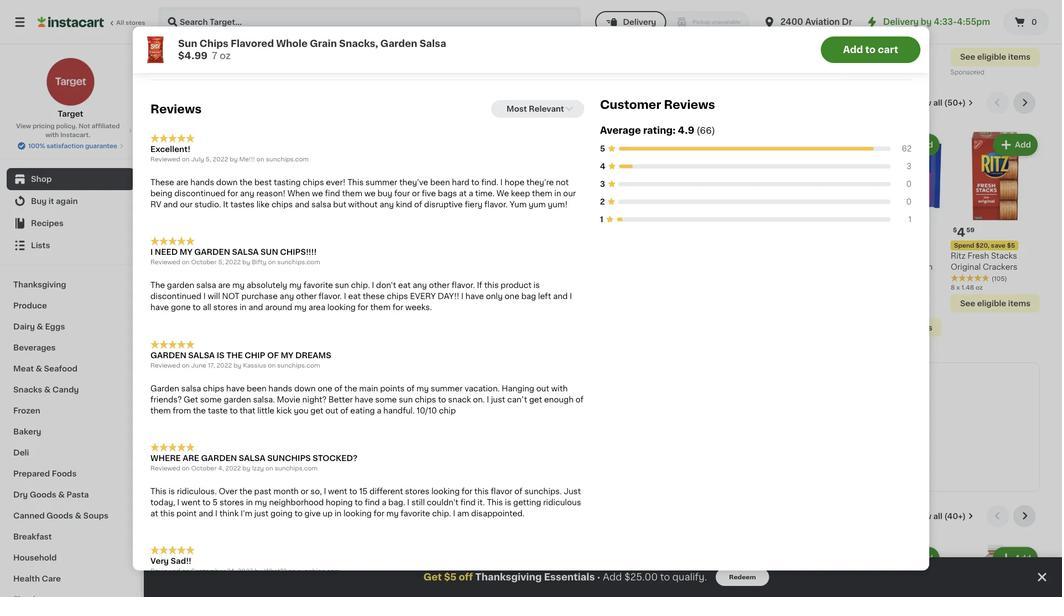 Task type: describe. For each thing, give the bounding box(es) containing it.
canned goods & soups link
[[7, 506, 134, 527]]

on down sun
[[268, 259, 276, 265]]

of inside the % daily value (dv) tells you how much a nutrient in a serving of food contributes to a daily diet. 2,000 calories a day is used for general nutrition advice.
[[757, 45, 763, 52]]

been inside these are hands down the best tasting chips ever! this summer they've been hard to find. i hope they're not being discontinued for any reason! when we find them we buy four or five bags at a time. we keep them in our rv and our studio. it tastes like chips and salsa but without any kind of disruptive fiery flavor. yum yum yum!
[[430, 178, 450, 186]]

garden inside '4 sun chips flavored whole grain snacks, garden salsa'
[[166, 264, 195, 271]]

add inside treatment tracker modal dialog
[[603, 573, 622, 583]]

discontinued inside the garden salsa are my absolutely my favorite sun chip.  i don't eat any other flavor.  if this product is discontinued i will not purchase any other flavor.  i eat these chips every day!!  i have only one bag left and i have gone to all stores in and around my area looking for them for weeks.
[[151, 293, 202, 300]]

get inside garden salsa chips have been hands down one of the main points of my summer vacation. hanging out with friends? get some garden salsa. movie night? better have some sun chips to snack on. i just can't get enough of them from the taste to that little kick you get out of eating a handful. 10/10 chip
[[184, 396, 198, 404]]

2 horizontal spatial (215)
[[992, 16, 1007, 22]]

eggs
[[45, 323, 65, 331]]

recipes link
[[7, 213, 134, 235]]

september
[[191, 569, 225, 575]]

a inside garden salsa chips have been hands down one of the main points of my summer vacation. hanging out with friends? get some garden salsa. movie night? better have some sun chips to snack on. i just can't get enough of them from the taste to that little kick you get out of eating a handful. 10/10 chip
[[377, 407, 382, 415]]

$5 inside treatment tracker modal dialog
[[444, 573, 457, 583]]

delivery for delivery
[[623, 18, 657, 26]]

the up better
[[345, 385, 357, 393]]

entenmann's
[[460, 252, 511, 260]]

target logo image
[[46, 58, 95, 106]]

reviewed inside i need my garden salsa sun chips!!!! reviewed on october 5, 2022 by bifty on sunchips.com
[[151, 259, 180, 265]]

little
[[257, 407, 275, 415]]

of right enough
[[576, 396, 584, 404]]

any up around
[[280, 293, 294, 300]]

delivery button
[[596, 11, 667, 33]]

(105) inside item carousel region
[[992, 276, 1008, 282]]

1 lb button
[[460, 0, 550, 10]]

2 horizontal spatial find
[[461, 499, 476, 507]]

view pricing policy. not affiliated with instacart.
[[16, 123, 120, 138]]

you inside the % daily value (dv) tells you how much a nutrient in a serving of food contributes to a daily diet. 2,000 calories a day is used for general nutrition advice.
[[818, 38, 830, 44]]

and down purchase
[[249, 304, 263, 312]]

to inside treatment tracker modal dialog
[[661, 573, 670, 583]]

very
[[151, 558, 169, 566]]

salsa inside garden salsa is the chip of my dreams reviewed on june 17, 2022 by kassius on sunchips.com
[[188, 352, 215, 359]]

on right izzy
[[266, 466, 273, 472]]

$3.99 element
[[559, 225, 648, 240]]

1 horizontal spatial 5
[[600, 145, 605, 153]]

been inside garden salsa chips have been hands down one of the main points of my summer vacation. hanging out with friends? get some garden salsa. movie night? better have some sun chips to snack on. i just can't get enough of them from the taste to that little kick you get out of eating a handful. 10/10 chip
[[247, 385, 267, 393]]

0 vertical spatial get
[[529, 396, 542, 404]]

or inside this is ridiculous. over the past month or so, i went to 15 different stores looking for this flavor of sunchips. just today, i went to 5 stores in my neighborhood hoping to find a bag. i still couldn't find it. this is getting ridiculous at this point and i think i'm just going to give up in looking for my favorite chip. i am disappointed.
[[301, 488, 309, 496]]

neighborhood
[[269, 499, 324, 507]]

chocolate
[[853, 264, 893, 271]]

7 inside the sun chips flavored whole grain snacks, garden salsa $4.99 7 oz
[[212, 51, 217, 61]]

whole inside '4 sun chips flavored whole grain snacks, garden salsa'
[[166, 252, 191, 260]]

hanging
[[502, 385, 535, 393]]

to left the that
[[230, 407, 238, 415]]

1 vertical spatial flavor.
[[452, 282, 475, 289]]

of inside this is ridiculous. over the past month or so, i went to 15 different stores looking for this flavor of sunchips. just today, i went to 5 stores in my neighborhood hoping to find a bag. i still couldn't find it. this is getting ridiculous at this point and i think i'm just going to give up in looking for my favorite chip. i am disappointed.
[[515, 488, 523, 496]]

how
[[832, 38, 845, 44]]

garden salsa chips have been hands down one of the main points of my summer vacation. hanging out with friends? get some garden salsa. movie night? better have some sun chips to snack on. i just can't get enough of them from the taste to that little kick you get out of eating a handful. 10/10 chip
[[151, 385, 584, 415]]

0 vertical spatial went
[[328, 488, 347, 496]]

2 vertical spatial looking
[[344, 510, 372, 518]]

my down bag.
[[387, 510, 399, 518]]

0 horizontal spatial went
[[181, 499, 201, 507]]

of down better
[[341, 407, 349, 415]]

0 vertical spatial eat
[[398, 282, 411, 289]]

not
[[79, 123, 90, 129]]

many in stock inside button
[[373, 285, 417, 291]]

on down are
[[182, 466, 190, 472]]

i left am
[[453, 510, 455, 518]]

garden inside where are garden salsa sunchips stocked? reviewed on october 4, 2022 by izzy on sunchips.com
[[201, 455, 237, 463]]

snacks, inside the sun chips flavored whole grain snacks, garden salsa $4.99 7 oz
[[339, 39, 378, 48]]

i right left
[[570, 293, 572, 300]]

0 for 2
[[907, 198, 912, 206]]

i'm
[[241, 510, 252, 518]]

beverages
[[13, 344, 56, 352]]

& inside snacks & candy link
[[44, 386, 51, 394]]

i left still
[[407, 499, 410, 507]]

july
[[191, 156, 204, 162]]

i up fruit in the bottom left of the page
[[177, 499, 179, 507]]

2022 inside garden salsa is the chip of my dreams reviewed on june 17, 2022 by kassius on sunchips.com
[[217, 362, 232, 368]]

2400 aviation dr button
[[763, 7, 853, 38]]

chips up taste
[[203, 385, 224, 393]]

are
[[183, 455, 199, 463]]

1 horizontal spatial 2
[[600, 198, 605, 206]]

disappointed.
[[471, 510, 525, 518]]

1 horizontal spatial (215)
[[796, 16, 811, 22]]

grain inside '4 sun chips flavored whole grain snacks, garden salsa'
[[193, 252, 213, 260]]

any down buy
[[380, 201, 394, 208]]

a right "nutrient"
[[903, 38, 907, 44]]

on down sad!!
[[182, 569, 190, 575]]

area
[[309, 304, 326, 312]]

sponsored badge image inside product group
[[460, 283, 494, 289]]

stores up 'think'
[[220, 499, 244, 507]]

this inside these are hands down the best tasting chips ever! this summer they've been hard to find. i hope they're not being discontinued for any reason! when we find them we buy four or five bags at a time. we keep them in our rv and our studio. it tastes like chips and salsa but without any kind of disruptive fiery flavor. yum yum yum!
[[348, 178, 364, 186]]

chips up when
[[303, 178, 324, 186]]

0 horizontal spatial (66)
[[207, 276, 220, 282]]

them down they're
[[532, 190, 553, 197]]

dry goods & pasta
[[13, 491, 89, 499]]

ritz
[[951, 252, 966, 260]]

hoping
[[326, 499, 353, 507]]

all inside the garden salsa are my absolutely my favorite sun chip.  i don't eat any other flavor.  if this product is discontinued i will not purchase any other flavor.  i eat these chips every day!!  i have only one bag left and i have gone to all stores in and around my area looking for them for weeks.
[[203, 304, 211, 312]]

for up am
[[462, 488, 473, 496]]

treatment tracker modal dialog
[[144, 558, 1063, 598]]

add button inside 'link'
[[537, 389, 580, 409]]

(66) inside average rating: 4.9 (66)
[[697, 127, 716, 135]]

0 horizontal spatial x
[[564, 13, 568, 20]]

taste the season in every sip link
[[404, 386, 504, 469]]

oz inside button
[[368, 3, 375, 9]]

contributes
[[780, 45, 816, 52]]

1 horizontal spatial 1
[[600, 216, 604, 224]]

yum
[[529, 201, 546, 208]]

fiery
[[465, 201, 483, 208]]

still
[[412, 499, 425, 507]]

goods for canned
[[47, 513, 73, 520]]

salsa inside '4 sun chips flavored whole grain snacks, garden salsa'
[[197, 264, 217, 271]]

of
[[267, 352, 279, 359]]

1 horizontal spatial reviews
[[664, 99, 715, 110]]

stores inside the garden salsa are my absolutely my favorite sun chip.  i don't eat any other flavor.  if this product is discontinued i will not purchase any other flavor.  i eat these chips every day!!  i have only one bag left and i have gone to all stores in and around my area looking for them for weeks.
[[213, 304, 238, 312]]

nutrition
[[835, 53, 861, 59]]

favorite inside this is ridiculous. over the past month or so, i went to 15 different stores looking for this flavor of sunchips. just today, i went to 5 stores in my neighborhood hoping to find a bag. i still couldn't find it. this is getting ridiculous at this point and i think i'm just going to give up in looking for my favorite chip. i am disappointed.
[[401, 510, 430, 518]]

$25.00
[[625, 573, 658, 583]]

1 vertical spatial eat
[[348, 293, 361, 300]]

we
[[497, 190, 509, 197]]

are inside these are hands down the best tasting chips ever! this summer they've been hard to find. i hope they're not being discontinued for any reason! when we find them we buy four or five bags at a time. we keep them in our rv and our studio. it tastes like chips and salsa but without any kind of disruptive fiery flavor. yum yum yum!
[[176, 178, 189, 186]]

garden inside garden salsa chips have been hands down one of the main points of my summer vacation. hanging out with friends? get some garden salsa. movie night? better have some sun chips to snack on. i just can't get enough of them from the taste to that little kick you get out of eating a handful. 10/10 chip
[[224, 396, 251, 404]]

100% satisfaction guarantee
[[28, 143, 117, 149]]

flavor. inside these are hands down the best tasting chips ever! this summer they've been hard to find. i hope they're not being discontinued for any reason! when we find them we buy four or five bags at a time. we keep them in our rv and our studio. it tastes like chips and salsa but without any kind of disruptive fiery flavor. yum yum yum!
[[485, 201, 508, 208]]

have up the that
[[226, 385, 245, 393]]

sun inside the garden salsa are my absolutely my favorite sun chip.  i don't eat any other flavor.  if this product is discontinued i will not purchase any other flavor.  i eat these chips every day!!  i have only one bag left and i have gone to all stores in and around my area looking for them for weeks.
[[335, 282, 349, 289]]

deli
[[13, 449, 29, 457]]

flavored inside '4 sun chips flavored whole grain snacks, garden salsa'
[[207, 241, 241, 249]]

advice.
[[863, 53, 885, 59]]

just inside garden salsa chips have been hands down one of the main points of my summer vacation. hanging out with friends? get some garden salsa. movie night? better have some sun chips to snack on. i just can't get enough of them from the taste to that little kick you get out of eating a handful. 10/10 chip
[[491, 396, 506, 404]]

1 vertical spatial this
[[151, 488, 167, 496]]

stores right all
[[126, 20, 145, 26]]

most relevant button
[[491, 100, 585, 118]]

a left day
[[758, 53, 762, 59]]

0 vertical spatial 3
[[907, 163, 912, 171]]

yum
[[510, 201, 527, 208]]

any up "tastes"
[[240, 190, 255, 197]]

i left 'think'
[[215, 510, 218, 518]]

sweet
[[264, 275, 288, 282]]

just inside this is ridiculous. over the past month or so, i went to 15 different stores looking for this flavor of sunchips. just today, i went to 5 stores in my neighborhood hoping to find a bag. i still couldn't find it. this is getting ridiculous at this point and i think i'm just going to give up in looking for my favorite chip. i am disappointed.
[[254, 510, 269, 518]]

down inside these are hands down the best tasting chips ever! this summer they've been hard to find. i hope they're not being discontinued for any reason! when we find them we buy four or five bags at a time. we keep them in our rv and our studio. it tastes like chips and salsa but without any kind of disruptive fiery flavor. yum yum yum!
[[216, 178, 238, 186]]

of up better
[[335, 385, 343, 393]]

2 vertical spatial this
[[160, 510, 175, 518]]

5, inside "excellent! reviewed on july 5, 2022 by me!!! on sunchips.com"
[[206, 156, 211, 162]]

0 horizontal spatial 1.48
[[569, 13, 582, 20]]

snack
[[448, 396, 471, 404]]

handful.
[[384, 407, 415, 415]]

2 horizontal spatial this
[[487, 499, 503, 507]]

salsa.
[[253, 396, 275, 404]]

on left july
[[182, 156, 190, 162]]

$6.99 element
[[853, 225, 942, 240]]

& inside dry goods & pasta link
[[58, 491, 65, 499]]

sunchips.com inside i need my garden salsa sun chips!!!! reviewed on october 5, 2022 by bifty on sunchips.com
[[277, 259, 320, 265]]

many in stock up "gone"
[[177, 296, 221, 302]]

favorite inside the garden salsa are my absolutely my favorite sun chip.  i don't eat any other flavor.  if this product is discontinued i will not purchase any other flavor.  i eat these chips every day!!  i have only one bag left and i have gone to all stores in and around my area looking for them for weeks.
[[304, 282, 333, 289]]

on right the what??
[[288, 569, 296, 575]]

2 inside the 'buy 2 for $6 angie's boomchickapop sweet & salty kettle corn popcorn'
[[281, 243, 285, 249]]

taste the season in every sip image
[[167, 363, 395, 492]]

dairy
[[13, 323, 35, 331]]

0 horizontal spatial 8 x 1.48 oz
[[559, 13, 591, 20]]

item carousel region containing fruit juice
[[166, 505, 1041, 598]]

salsa inside these are hands down the best tasting chips ever! this summer they've been hard to find. i hope they're not being discontinued for any reason! when we find them we buy four or five bags at a time. we keep them in our rv and our studio. it tastes like chips and salsa but without any kind of disruptive fiery flavor. yum yum yum!
[[312, 201, 331, 208]]

4:33-
[[934, 18, 958, 26]]

looking inside the garden salsa are my absolutely my favorite sun chip.  i don't eat any other flavor.  if this product is discontinued i will not purchase any other flavor.  i eat these chips every day!!  i have only one bag left and i have gone to all stores in and around my area looking for them for weeks.
[[327, 304, 356, 312]]

boomchickapop
[[264, 264, 340, 271]]

night?
[[303, 396, 327, 404]]

popcorn
[[285, 286, 318, 293]]

season
[[452, 414, 489, 423]]

7 down corn
[[264, 296, 268, 302]]

whole inside the sun chips flavored whole grain snacks, garden salsa $4.99 7 oz
[[276, 39, 308, 48]]

have down if
[[466, 293, 484, 300]]

all
[[116, 20, 124, 26]]

2022 inside where are garden salsa sunchips stocked? reviewed on october 4, 2022 by izzy on sunchips.com
[[226, 466, 241, 472]]

2 we from the left
[[365, 190, 376, 197]]

4 for 4
[[600, 163, 606, 171]]

1 vertical spatial 8 x 1.48 oz
[[951, 285, 983, 291]]

chip. inside this is ridiculous. over the past month or so, i went to 15 different stores looking for this flavor of sunchips. just today, i went to 5 stores in my neighborhood hoping to find a bag. i still couldn't find it. this is getting ridiculous at this point and i think i'm just going to give up in looking for my favorite chip. i am disappointed.
[[432, 510, 451, 518]]

$6
[[297, 243, 305, 249]]

salsa inside i need my garden salsa sun chips!!!! reviewed on october 5, 2022 by bifty on sunchips.com
[[232, 248, 259, 256]]

is down "flavor" at the bottom left of page
[[505, 499, 512, 507]]

a up "general"
[[826, 45, 829, 52]]

find inside these are hands down the best tasting chips ever! this summer they've been hard to find. i hope they're not being discontinued for any reason! when we find them we buy four or five bags at a time. we keep them in our rv and our studio. it tastes like chips and salsa but without any kind of disruptive fiery flavor. yum yum yum!
[[325, 190, 340, 197]]

2400
[[781, 18, 804, 26]]

view all (40+)
[[913, 513, 966, 520]]

0 vertical spatial (105)
[[600, 5, 615, 11]]

1 horizontal spatial our
[[563, 190, 576, 197]]

bag.
[[389, 499, 405, 507]]

chip
[[245, 352, 265, 359]]

from
[[173, 407, 191, 415]]

and inside this is ridiculous. over the past month or so, i went to 15 different stores looking for this flavor of sunchips. just today, i went to 5 stores in my neighborhood hoping to find a bag. i still couldn't find it. this is getting ridiculous at this point and i think i'm just going to give up in looking for my favorite chip. i am disappointed.
[[199, 510, 213, 518]]

many down corn
[[275, 307, 293, 313]]

my down past
[[255, 499, 267, 507]]

the for where are garden salsa sunchips stocked?
[[151, 282, 165, 289]]

in inside button
[[392, 285, 398, 291]]

general
[[810, 53, 833, 59]]

to down ridiculous.
[[203, 499, 211, 507]]

a up 2,000
[[865, 38, 869, 44]]

is up today,
[[169, 488, 175, 496]]

oreo double stuf chocolate sandwich cookies, party size
[[853, 252, 933, 282]]

garden salsa is the chip of my dreams reviewed on june 17, 2022 by kassius on sunchips.com
[[151, 352, 331, 368]]

fresh
[[199, 47, 219, 55]]

my down boomchickapop
[[289, 282, 302, 289]]

many right left
[[570, 296, 587, 302]]

on down of
[[268, 362, 276, 368]]

a inside this is ridiculous. over the past month or so, i went to 15 different stores looking for this flavor of sunchips. just today, i went to 5 stores in my neighborhood hoping to find a bag. i still couldn't find it. this is getting ridiculous at this point and i think i'm just going to give up in looking for my favorite chip. i am disappointed.
[[382, 499, 387, 507]]

bakery
[[13, 428, 41, 436]]

0 horizontal spatial reviews
[[151, 103, 202, 115]]

in inside the % daily value (dv) tells you how much a nutrient in a serving of food contributes to a daily diet. 2,000 calories a day is used for general nutrition advice.
[[896, 38, 902, 44]]

have left "gone"
[[151, 304, 169, 312]]

ever!
[[326, 178, 346, 186]]

for inside these are hands down the best tasting chips ever! this summer they've been hard to find. i hope they're not being discontinued for any reason! when we find them we buy four or five bags at a time. we keep them in our rv and our studio. it tastes like chips and salsa but without any kind of disruptive fiery flavor. yum yum yum!
[[227, 190, 238, 197]]

7 up daily
[[755, 25, 758, 31]]

sunchips
[[267, 455, 311, 463]]

on right me!!!
[[257, 156, 264, 162]]

for down different in the bottom of the page
[[374, 510, 385, 518]]

1 vertical spatial get
[[311, 407, 324, 415]]

all for snacks
[[934, 99, 943, 107]]

chip
[[439, 407, 456, 415]]

for inside the 'buy 2 for $6 angie's boomchickapop sweet & salty kettle corn popcorn'
[[287, 243, 295, 249]]

1 horizontal spatial other
[[429, 282, 450, 289]]

reviewed inside very sad!! reviewed on september 24, 2022 by what?? on sunchips.com
[[151, 569, 180, 575]]

only
[[486, 293, 503, 300]]

garden inside garden salsa chips have been hands down one of the main points of my summer vacation. hanging out with friends? get some garden salsa. movie night? better have some sun chips to snack on. i just can't get enough of them from the taste to that little kick you get out of eating a handful. 10/10 chip
[[151, 385, 179, 393]]

entenmann's entenmann's little bites blueberry muffins
[[460, 241, 533, 282]]

oreo
[[853, 252, 872, 260]]

1 vertical spatial looking
[[432, 488, 460, 496]]

any up every
[[413, 282, 427, 289]]

are inside the garden salsa are my absolutely my favorite sun chip.  i don't eat any other flavor.  if this product is discontinued i will not purchase any other flavor.  i eat these chips every day!!  i have only one bag left and i have gone to all stores in and around my area looking for them for weeks.
[[218, 282, 230, 289]]

of right 'points' at the left of page
[[407, 385, 415, 393]]

have up eating
[[355, 396, 373, 404]]

reviewed inside where are garden salsa sunchips stocked? reviewed on october 4, 2022 by izzy on sunchips.com
[[151, 466, 180, 472]]

corn
[[264, 286, 283, 293]]

day
[[763, 53, 775, 59]]

sunchips.
[[525, 488, 562, 496]]

stores up still
[[405, 488, 430, 496]]

i right 'so,'
[[324, 488, 326, 496]]

1 horizontal spatial find
[[365, 499, 380, 507]]

taste
[[404, 414, 431, 423]]

target
[[58, 110, 83, 118]]

daily
[[831, 45, 846, 52]]

to down "neighborhood"
[[295, 510, 303, 518]]

down inside garden salsa chips have been hands down one of the main points of my summer vacation. hanging out with friends? get some garden salsa. movie night? better have some sun chips to snack on. i just can't get enough of them from the taste to that little kick you get out of eating a handful. 10/10 chip
[[294, 385, 316, 393]]

think
[[220, 510, 239, 518]]

garden inside i need my garden salsa sun chips!!!! reviewed on october 5, 2022 by bifty on sunchips.com
[[194, 248, 230, 256]]

7 left 4:55pm
[[951, 25, 955, 31]]

breakfast
[[13, 534, 52, 541]]

guaranteed
[[151, 47, 197, 55]]

produce
[[13, 302, 47, 310]]

i left will
[[204, 293, 206, 300]]

canned goods & soups
[[13, 513, 108, 520]]

to up chip at left
[[438, 396, 446, 404]]

for left weeks.
[[393, 304, 404, 312]]

chips inside the sun chips flavored whole grain snacks, garden salsa $4.99 7 oz
[[200, 39, 229, 48]]

0 horizontal spatial 3
[[600, 180, 605, 188]]

on up "gone"
[[182, 259, 190, 265]]

service type group
[[596, 11, 750, 33]]

i up "these"
[[372, 282, 374, 289]]

0 vertical spatial thanksgiving
[[13, 281, 66, 289]]

sunchips.com inside garden salsa is the chip of my dreams reviewed on june 17, 2022 by kassius on sunchips.com
[[277, 362, 320, 368]]

stuf
[[905, 252, 921, 260]]

chips down reason!
[[272, 201, 293, 208]]

lb
[[465, 2, 470, 8]]

0 vertical spatial sponsored badge image
[[951, 69, 985, 76]]

many in stock down popcorn
[[275, 307, 319, 313]]

view inside "view pricing policy. not affiliated with instacart."
[[16, 123, 31, 129]]

(50+)
[[945, 99, 966, 107]]

2022 inside i need my garden salsa sun chips!!!! reviewed on october 5, 2022 by bifty on sunchips.com
[[225, 259, 241, 265]]

and right left
[[553, 293, 568, 300]]

2 horizontal spatial 1
[[909, 216, 912, 224]]

to left 15
[[349, 488, 357, 496]]

my up the "not"
[[232, 282, 245, 289]]

1 vertical spatial out
[[326, 407, 339, 415]]

reviewed inside "excellent! reviewed on july 5, 2022 by me!!! on sunchips.com"
[[151, 156, 180, 162]]



Task type: vqa. For each thing, say whether or not it's contained in the screenshot.
the rightmost THE GRAIN
yes



Task type: locate. For each thing, give the bounding box(es) containing it.
with inside garden salsa chips have been hands down one of the main points of my summer vacation. hanging out with friends? get some garden salsa. movie night? better have some sun chips to snack on. i just can't get enough of them from the taste to that little kick you get out of eating a handful. 10/10 chip
[[552, 385, 568, 393]]

0 horizontal spatial 8
[[362, 3, 366, 9]]

& left soups
[[75, 513, 81, 520]]

2022 inside very sad!! reviewed on september 24, 2022 by what?? on sunchips.com
[[238, 569, 253, 575]]

chip. up "these"
[[351, 282, 370, 289]]

sunchips.com up tasting
[[266, 156, 309, 162]]

prepared
[[13, 470, 50, 478]]

went up hoping
[[328, 488, 347, 496]]

guarantee
[[85, 143, 117, 149]]

by inside "excellent! reviewed on july 5, 2022 by me!!! on sunchips.com"
[[230, 156, 238, 162]]

snacks for snacks & candy
[[13, 386, 42, 394]]

summer inside these are hands down the best tasting chips ever! this summer they've been hard to find. i hope they're not being discontinued for any reason! when we find them we buy four or five bags at a time. we keep them in our rv and our studio. it tastes like chips and salsa but without any kind of disruptive fiery flavor. yum yum yum!
[[366, 178, 398, 186]]

1 vertical spatial $5
[[444, 573, 457, 583]]

i left "these"
[[344, 293, 346, 300]]

stores down the "not"
[[213, 304, 238, 312]]

0 vertical spatial 1.48
[[569, 13, 582, 20]]

1 vertical spatial garden
[[166, 264, 195, 271]]

1 vertical spatial our
[[180, 201, 193, 208]]

very sad!! reviewed on september 24, 2022 by what?? on sunchips.com
[[151, 558, 340, 575]]

average
[[600, 126, 641, 135]]

1 vertical spatial went
[[181, 499, 201, 507]]

pricing
[[33, 123, 55, 129]]

1 horizontal spatial 3
[[907, 163, 912, 171]]

(215) inside item carousel region
[[305, 287, 320, 293]]

1 vertical spatial are
[[218, 282, 230, 289]]

1 item carousel region from the top
[[166, 92, 1041, 354]]

my inside garden salsa is the chip of my dreams reviewed on june 17, 2022 by kassius on sunchips.com
[[281, 352, 294, 359]]

get
[[184, 396, 198, 404], [424, 573, 442, 583]]

8 inside button
[[362, 3, 366, 9]]

i inside garden salsa chips have been hands down one of the main points of my summer vacation. hanging out with friends? get some garden salsa. movie night? better have some sun chips to snack on. i just can't get enough of them from the taste to that little kick you get out of eating a handful. 10/10 chip
[[487, 396, 489, 404]]

delivery for delivery by 4:33-4:55pm
[[884, 18, 919, 26]]

0 vertical spatial flavor.
[[485, 201, 508, 208]]

salsa
[[420, 39, 446, 48], [197, 264, 217, 271]]

sunchips.com inside very sad!! reviewed on september 24, 2022 by what?? on sunchips.com
[[298, 569, 340, 575]]

so,
[[311, 488, 322, 496]]

0 horizontal spatial whole
[[166, 252, 191, 260]]

snacks, down 8 oz
[[339, 39, 378, 48]]

this
[[348, 178, 364, 186], [151, 488, 167, 496], [487, 499, 503, 507]]

1
[[460, 2, 463, 8], [600, 216, 604, 224], [909, 216, 912, 224]]

0 horizontal spatial (105)
[[600, 5, 615, 11]]

5 inside this is ridiculous. over the past month or so, i went to 15 different stores looking for this flavor of sunchips. just today, i went to 5 stores in my neighborhood hoping to find a bag. i still couldn't find it. this is getting ridiculous at this point and i think i'm just going to give up in looking for my favorite chip. i am disappointed.
[[213, 499, 218, 507]]

2 vertical spatial this
[[487, 499, 503, 507]]

7 down the need
[[166, 285, 170, 291]]

them down 'friends?'
[[151, 407, 171, 415]]

satisfaction
[[47, 143, 84, 149]]

ritz fresh stacks original crackers
[[951, 252, 1018, 271]]

24,
[[227, 569, 236, 575]]

1 vertical spatial 5
[[213, 499, 218, 507]]

reviews up excellent!
[[151, 103, 202, 115]]

1 we from the left
[[312, 190, 323, 197]]

add to cart button
[[821, 37, 921, 63]]

sip
[[434, 426, 450, 436]]

eating
[[351, 407, 375, 415]]

sunchips.com inside where are garden salsa sunchips stocked? reviewed on october 4, 2022 by izzy on sunchips.com
[[275, 466, 318, 472]]

this for for
[[475, 488, 489, 496]]

1 vertical spatial garden
[[224, 396, 251, 404]]

0 vertical spatial 5,
[[206, 156, 211, 162]]

cookies,
[[853, 275, 887, 282]]

0 vertical spatial 5
[[600, 145, 605, 153]]

to down "nutrient"
[[866, 45, 876, 55]]

to inside these are hands down the best tasting chips ever! this summer they've been hard to find. i hope they're not being discontinued for any reason! when we find them we buy four or five bags at a time. we keep them in our rv and our studio. it tastes like chips and salsa but without any kind of disruptive fiery flavor. yum yum yum!
[[472, 178, 480, 186]]

& inside canned goods & soups link
[[75, 513, 81, 520]]

in inside these are hands down the best tasting chips ever! this summer they've been hard to find. i hope they're not being discontinued for any reason! when we find them we buy four or five bags at a time. we keep them in our rv and our studio. it tastes like chips and salsa but without any kind of disruptive fiery flavor. yum yum yum!
[[555, 190, 561, 197]]

out up enough
[[537, 385, 550, 393]]

buy
[[378, 190, 393, 197]]

all left the (40+) at the right of page
[[934, 513, 943, 520]]

calories
[[732, 53, 757, 59]]

garden up 'friends?'
[[151, 385, 179, 393]]

a inside these are hands down the best tasting chips ever! this summer they've been hard to find. i hope they're not being discontinued for any reason! when we find them we buy four or five bags at a time. we keep them in our rv and our studio. it tastes like chips and salsa but without any kind of disruptive fiery flavor. yum yum yum!
[[469, 190, 473, 197]]

all
[[934, 99, 943, 107], [203, 304, 211, 312], [934, 513, 943, 520]]

product group
[[460, 0, 550, 20], [559, 0, 648, 54], [755, 0, 844, 66], [951, 0, 1041, 79], [166, 132, 255, 305], [460, 132, 550, 292], [559, 132, 648, 305], [657, 132, 746, 305], [755, 132, 844, 271], [853, 132, 942, 350], [951, 132, 1041, 313], [166, 545, 255, 598], [264, 545, 353, 598], [362, 545, 452, 598], [460, 545, 550, 598], [559, 545, 648, 598], [755, 545, 844, 598], [853, 545, 942, 598], [951, 545, 1041, 598]]

with down pricing at the left top of page
[[45, 132, 59, 138]]

59
[[967, 227, 975, 233]]

over
[[219, 488, 238, 496]]

delivery inside "button"
[[623, 18, 657, 26]]

shop link
[[7, 168, 134, 190]]

0 horizontal spatial one
[[318, 385, 333, 393]]

0 vertical spatial view
[[913, 99, 932, 107]]

get up from
[[184, 396, 198, 404]]

0 vertical spatial looking
[[327, 304, 356, 312]]

1 october from the top
[[191, 259, 217, 265]]

sun inside the sun chips flavored whole grain snacks, garden salsa $4.99 7 oz
[[178, 39, 197, 48]]

4 for 4 sun chips flavored whole grain snacks, garden salsa
[[172, 227, 181, 238]]

0 vertical spatial 2
[[600, 198, 605, 206]]

i right on.
[[487, 396, 489, 404]]

to right "gone"
[[193, 304, 201, 312]]

1 vertical spatial just
[[254, 510, 269, 518]]

some down 'points' at the left of page
[[375, 396, 397, 404]]

all down will
[[203, 304, 211, 312]]

october inside where are garden salsa sunchips stocked? reviewed on october 4, 2022 by izzy on sunchips.com
[[191, 466, 217, 472]]

5, right july
[[206, 156, 211, 162]]

view inside view all (40+) popup button
[[913, 513, 932, 520]]

kick
[[277, 407, 292, 415]]

1 horizontal spatial sponsored badge image
[[951, 69, 985, 76]]

october inside i need my garden salsa sun chips!!!! reviewed on october 5, 2022 by bifty on sunchips.com
[[191, 259, 217, 265]]

on left june
[[182, 362, 190, 368]]

at down hard
[[459, 190, 467, 197]]

five
[[422, 190, 436, 197]]

by left me!!!
[[230, 156, 238, 162]]

i up we
[[501, 178, 503, 186]]

1 vertical spatial x
[[957, 285, 960, 291]]

gone
[[171, 304, 191, 312]]

& inside meat & seafood link
[[36, 365, 42, 373]]

with up enough
[[552, 385, 568, 393]]

1 horizontal spatial my
[[281, 352, 294, 359]]

1 horizontal spatial (66)
[[697, 127, 716, 135]]

other
[[429, 282, 450, 289], [296, 293, 317, 300]]

blueberry
[[482, 264, 520, 271]]

delivery
[[884, 18, 919, 26], [623, 18, 657, 26]]

sunchips.com inside "excellent! reviewed on july 5, 2022 by me!!! on sunchips.com"
[[266, 156, 309, 162]]

item carousel region containing snacks
[[166, 92, 1041, 354]]

1 vertical spatial all
[[203, 304, 211, 312]]

i right day!!
[[461, 293, 464, 300]]

for down "these"
[[358, 304, 369, 312]]

you inside garden salsa chips have been hands down one of the main points of my summer vacation. hanging out with friends? get some garden salsa. movie night? better have some sun chips to snack on. i just can't get enough of them from the taste to that little kick you get out of eating a handful. 10/10 chip
[[294, 407, 309, 415]]

my inside i need my garden salsa sun chips!!!! reviewed on october 5, 2022 by bifty on sunchips.com
[[180, 248, 193, 256]]

2 vertical spatial salsa
[[181, 385, 201, 393]]

with inside "view pricing policy. not affiliated with instacart."
[[45, 132, 59, 138]]

original
[[951, 264, 981, 271]]

sunchips.com
[[266, 156, 309, 162], [277, 259, 320, 265], [277, 362, 320, 368], [275, 466, 318, 472], [298, 569, 340, 575]]

2 some from the left
[[375, 396, 397, 404]]

view for fruit juice
[[913, 513, 932, 520]]

2 up the angie's
[[281, 243, 285, 249]]

reviews
[[664, 99, 715, 110], [151, 103, 202, 115]]

kassius
[[243, 362, 266, 368]]

garden up 4,
[[201, 455, 237, 463]]

we right when
[[312, 190, 323, 197]]

chip.
[[351, 282, 370, 289], [432, 510, 451, 518]]

0 vertical spatial our
[[563, 190, 576, 197]]

many up "gone"
[[177, 296, 195, 302]]

0 for 3
[[907, 180, 912, 188]]

can't
[[508, 396, 527, 404]]

garden inside garden salsa is the chip of my dreams reviewed on june 17, 2022 by kassius on sunchips.com
[[151, 352, 186, 359]]

stock inside button
[[400, 285, 417, 291]]

summer up 'snack' on the left
[[431, 385, 463, 393]]

beverages link
[[7, 338, 134, 359]]

0 vertical spatial flavored
[[231, 39, 274, 48]]

& inside the 'buy 2 for $6 angie's boomchickapop sweet & salty kettle corn popcorn'
[[290, 275, 297, 282]]

0 horizontal spatial we
[[312, 190, 323, 197]]

0 horizontal spatial at
[[151, 510, 158, 518]]

used
[[783, 53, 798, 59]]

1 horizontal spatial just
[[491, 396, 506, 404]]

sun up handful.
[[399, 396, 413, 404]]

rating:
[[643, 126, 676, 135]]

favorite up area
[[304, 282, 333, 289]]

1 horizontal spatial you
[[818, 38, 830, 44]]

add inside button
[[844, 45, 864, 55]]

entenmann's
[[460, 241, 511, 249]]

5 reviewed from the top
[[151, 569, 180, 575]]

chip. inside the garden salsa are my absolutely my favorite sun chip.  i don't eat any other flavor.  if this product is discontinued i will not purchase any other flavor.  i eat these chips every day!!  i have only one bag left and i have gone to all stores in and around my area looking for them for weeks.
[[351, 282, 370, 289]]

daily
[[752, 38, 768, 44]]

1 vertical spatial get
[[424, 573, 442, 583]]

0 vertical spatial whole
[[276, 39, 308, 48]]

some up taste
[[200, 396, 222, 404]]

reviews up "4.9"
[[664, 99, 715, 110]]

our
[[563, 190, 576, 197], [180, 201, 193, 208]]

0 horizontal spatial get
[[311, 407, 324, 415]]

you left how
[[818, 38, 830, 44]]

ridiculous.
[[177, 488, 217, 496]]

sun inside garden salsa chips have been hands down one of the main points of my summer vacation. hanging out with friends? get some garden salsa. movie night? better have some sun chips to snack on. i just can't get enough of them from the taste to that little kick you get out of eating a handful. 10/10 chip
[[399, 396, 413, 404]]

disruptive
[[424, 201, 463, 208]]

by inside where are garden salsa sunchips stocked? reviewed on october 4, 2022 by izzy on sunchips.com
[[243, 466, 250, 472]]

find.
[[482, 178, 499, 186]]

many in stock right left
[[570, 296, 613, 302]]

redeem
[[730, 575, 756, 581]]

2 vertical spatial 8
[[951, 285, 955, 291]]

2 item carousel region from the top
[[166, 505, 1041, 598]]

i
[[501, 178, 503, 186], [151, 248, 153, 256], [372, 282, 374, 289], [204, 293, 206, 300], [344, 293, 346, 300], [461, 293, 464, 300], [570, 293, 572, 300], [487, 396, 489, 404], [324, 488, 326, 496], [177, 499, 179, 507], [407, 499, 410, 507], [215, 510, 218, 518], [453, 510, 455, 518]]

grain inside the sun chips flavored whole grain snacks, garden salsa $4.99 7 oz
[[310, 39, 337, 48]]

our down not
[[563, 190, 576, 197]]

point
[[177, 510, 197, 518]]

chip. down couldn't
[[432, 510, 451, 518]]

add button
[[602, 135, 645, 155], [700, 135, 743, 155], [798, 135, 841, 155], [896, 135, 939, 155], [994, 135, 1037, 155], [537, 389, 580, 409], [896, 549, 939, 569], [994, 549, 1037, 569]]

salsa inside where are garden salsa sunchips stocked? reviewed on october 4, 2022 by izzy on sunchips.com
[[239, 455, 266, 463]]

the inside this is ridiculous. over the past month or so, i went to 15 different stores looking for this flavor of sunchips. just today, i went to 5 stores in my neighborhood hoping to find a bag. i still couldn't find it. this is getting ridiculous at this point and i think i'm just going to give up in looking for my favorite chip. i am disappointed.
[[240, 488, 252, 496]]

0 horizontal spatial other
[[296, 293, 317, 300]]

1 reviewed from the top
[[151, 156, 180, 162]]

buy inside the 'buy 2 for $6 angie's boomchickapop sweet & salty kettle corn popcorn'
[[268, 243, 280, 249]]

0 vertical spatial been
[[430, 178, 450, 186]]

you down movie
[[294, 407, 309, 415]]

my up 10/10
[[417, 385, 429, 393]]

0 horizontal spatial 2
[[281, 243, 285, 249]]

view left pricing at the left top of page
[[16, 123, 31, 129]]

1 vertical spatial been
[[247, 385, 267, 393]]

add inside 'link'
[[558, 395, 574, 403]]

by left bifty
[[242, 259, 250, 265]]

salsa up bifty
[[232, 248, 259, 256]]

(dv)
[[788, 38, 802, 44]]

them up without
[[342, 190, 363, 197]]

$
[[953, 227, 957, 233]]

points
[[380, 385, 405, 393]]

many in stock up "these"
[[373, 285, 417, 291]]

product group containing entenmann's entenmann's little bites blueberry muffins
[[460, 132, 550, 292]]

this up it.
[[475, 488, 489, 496]]

x inside item carousel region
[[957, 285, 960, 291]]

flavor
[[491, 488, 513, 496]]

1 vertical spatial salsa
[[196, 282, 216, 289]]

by inside i need my garden salsa sun chips!!!! reviewed on october 5, 2022 by bifty on sunchips.com
[[242, 259, 250, 265]]

hard
[[452, 178, 470, 186]]

salsa inside the garden salsa are my absolutely my favorite sun chip.  i don't eat any other flavor.  if this product is discontinued i will not purchase any other flavor.  i eat these chips every day!!  i have only one bag left and i have gone to all stores in and around my area looking for them for weeks.
[[196, 282, 216, 289]]

snacks, left bifty
[[215, 252, 245, 260]]

of down daily
[[757, 45, 763, 52]]

and down when
[[295, 201, 310, 208]]

them inside garden salsa chips have been hands down one of the main points of my summer vacation. hanging out with friends? get some garden salsa. movie night? better have some sun chips to snack on. i just can't get enough of them from the taste to that little kick you get out of eating a handful. 10/10 chip
[[151, 407, 171, 415]]

0 horizontal spatial snacks
[[13, 386, 42, 394]]

0 horizontal spatial grain
[[193, 252, 213, 260]]

reviewed left june
[[151, 362, 180, 368]]

1 horizontal spatial $5
[[1008, 243, 1016, 249]]

add
[[844, 45, 864, 55], [623, 141, 639, 149], [721, 141, 737, 149], [819, 141, 835, 149], [917, 141, 934, 149], [1015, 141, 1032, 149], [558, 395, 574, 403], [917, 555, 934, 563], [1015, 555, 1032, 563], [603, 573, 622, 583]]

(105) down the crackers
[[992, 276, 1008, 282]]

taste the season in every sip image
[[404, 386, 424, 406]]

chips right the need
[[183, 241, 205, 249]]

the for customer reviews
[[732, 38, 744, 44]]

fruit juice
[[166, 511, 232, 522]]

(40+)
[[945, 513, 966, 520]]

view pricing policy. not affiliated with instacart. link
[[9, 122, 132, 139]]

1 vertical spatial with
[[552, 385, 568, 393]]

the % daily value (dv) tells you how much a nutrient in a serving of food contributes to a daily diet. 2,000 calories a day is used for general nutrition advice.
[[732, 38, 907, 59]]

summer inside garden salsa chips have been hands down one of the main points of my summer vacation. hanging out with friends? get some garden salsa. movie night? better have some sun chips to snack on. i just can't get enough of them from the taste to that little kick you get out of eating a handful. 10/10 chip
[[431, 385, 463, 393]]

1 vertical spatial 5,
[[218, 259, 224, 265]]

are right these on the left of the page
[[176, 178, 189, 186]]

our left studio.
[[180, 201, 193, 208]]

0 vertical spatial my
[[180, 248, 193, 256]]

salsa down 8 oz button
[[420, 39, 446, 48]]

0 vertical spatial buy
[[31, 198, 47, 205]]

are
[[176, 178, 189, 186], [218, 282, 230, 289]]

discontinued inside these are hands down the best tasting chips ever! this summer they've been hard to find. i hope they're not being discontinued for any reason! when we find them we buy four or five bags at a time. we keep them in our rv and our studio. it tastes like chips and salsa but without any kind of disruptive fiery flavor. yum yum yum!
[[174, 190, 226, 197]]

nutrient
[[870, 38, 895, 44]]

reviewed down where
[[151, 466, 180, 472]]

2 vertical spatial all
[[934, 513, 943, 520]]

studio.
[[195, 201, 221, 208]]

instacart logo image
[[38, 15, 104, 29]]

0 vertical spatial summer
[[366, 178, 398, 186]]

1 vertical spatial down
[[294, 385, 316, 393]]

item carousel region
[[166, 92, 1041, 354], [166, 505, 1041, 598]]

many in stock button
[[362, 132, 452, 295]]

1 horizontal spatial or
[[412, 190, 420, 197]]

view left the (40+) at the right of page
[[913, 513, 932, 520]]

them inside the garden salsa are my absolutely my favorite sun chip.  i don't eat any other flavor.  if this product is discontinued i will not purchase any other flavor.  i eat these chips every day!!  i have only one bag left and i have gone to all stores in and around my area looking for them for weeks.
[[370, 304, 391, 312]]

1 horizontal spatial we
[[365, 190, 376, 197]]

it.
[[478, 499, 485, 507]]

down up night? on the bottom left
[[294, 385, 316, 393]]

1 horizontal spatial flavor.
[[452, 282, 475, 289]]

vegan
[[602, 215, 622, 221]]

qualify.
[[673, 573, 707, 583]]

2022 right july
[[213, 156, 228, 162]]

7 right product
[[559, 285, 562, 291]]

this up disappointed. on the left
[[487, 499, 503, 507]]

sponsored badge image
[[951, 69, 985, 76], [460, 283, 494, 289]]

0 horizontal spatial my
[[180, 248, 193, 256]]

2 horizontal spatial flavor.
[[485, 201, 508, 208]]

chips!!!!
[[280, 248, 317, 256]]

4.9
[[678, 126, 695, 135]]

the up serving
[[732, 38, 744, 44]]

this is ridiculous. over the past month or so, i went to 15 different stores looking for this flavor of sunchips. just today, i went to 5 stores in my neighborhood hoping to find a bag. i still couldn't find it. this is getting ridiculous at this point and i think i'm just going to give up in looking for my favorite chip. i am disappointed.
[[151, 488, 581, 518]]

essentials
[[544, 573, 595, 583]]

1 some from the left
[[200, 396, 222, 404]]

view for snacks
[[913, 99, 932, 107]]

i inside these are hands down the best tasting chips ever! this summer they've been hard to find. i hope they're not being discontinued for any reason! when we find them we buy four or five bags at a time. we keep them in our rv and our studio. it tastes like chips and salsa but without any kind of disruptive fiery flavor. yum yum yum!
[[501, 178, 503, 186]]

garden inside the sun chips flavored whole grain snacks, garden salsa $4.99 7 oz
[[381, 39, 418, 48]]

dairy & eggs link
[[7, 317, 134, 338]]

stock
[[400, 285, 417, 291], [203, 296, 221, 302], [596, 296, 613, 302], [301, 307, 319, 313]]

0 horizontal spatial flavor.
[[319, 293, 342, 300]]

prepared foods
[[13, 470, 77, 478]]

bakery link
[[7, 422, 134, 443]]

get inside treatment tracker modal dialog
[[424, 573, 442, 583]]

2 vertical spatial salsa
[[239, 455, 266, 463]]

salsa inside the sun chips flavored whole grain snacks, garden salsa $4.99 7 oz
[[420, 39, 446, 48]]

find down 15
[[365, 499, 380, 507]]

main
[[359, 385, 378, 393]]

this for if
[[485, 282, 499, 289]]

this up only
[[485, 282, 499, 289]]

one inside garden salsa chips have been hands down one of the main points of my summer vacation. hanging out with friends? get some garden salsa. movie night? better have some sun chips to snack on. i just can't get enough of them from the taste to that little kick you get out of eating a handful. 10/10 chip
[[318, 385, 333, 393]]

0 horizontal spatial get
[[184, 396, 198, 404]]

frozen
[[13, 407, 40, 415]]

other up day!!
[[429, 282, 450, 289]]

0 horizontal spatial 4
[[172, 227, 181, 238]]

garden inside the garden salsa are my absolutely my favorite sun chip.  i don't eat any other flavor.  if this product is discontinued i will not purchase any other flavor.  i eat these chips every day!!  i have only one bag left and i have gone to all stores in and around my area looking for them for weeks.
[[167, 282, 194, 289]]

one up night? on the bottom left
[[318, 385, 333, 393]]

& left candy in the bottom left of the page
[[44, 386, 51, 394]]

1 horizontal spatial (105)
[[992, 276, 1008, 282]]

to down 15
[[355, 499, 363, 507]]

buy for buy it again
[[31, 198, 47, 205]]

1 horizontal spatial x
[[957, 285, 960, 291]]

or inside these are hands down the best tasting chips ever! this summer they've been hard to find. i hope they're not being discontinued for any reason! when we find them we buy four or five bags at a time. we keep them in our rv and our studio. it tastes like chips and salsa but without any kind of disruptive fiery flavor. yum yum yum!
[[412, 190, 420, 197]]

flavored right fresh
[[231, 39, 274, 48]]

dry
[[13, 491, 28, 499]]

0 horizontal spatial garden
[[167, 282, 194, 289]]

favorite
[[304, 282, 333, 289], [401, 510, 430, 518]]

my inside garden salsa chips have been hands down one of the main points of my summer vacation. hanging out with friends? get some garden salsa. movie night? better have some sun chips to snack on. i just can't get enough of them from the taste to that little kick you get out of eating a handful. 10/10 chip
[[417, 385, 429, 393]]

4 reviewed from the top
[[151, 466, 180, 472]]

2 october from the top
[[191, 466, 217, 472]]

1 horizontal spatial out
[[537, 385, 550, 393]]

and down being
[[163, 201, 178, 208]]

entenmann's entenmann's little bites blueberry muffins button
[[460, 132, 550, 282]]

0 horizontal spatial down
[[216, 178, 238, 186]]

down
[[216, 178, 238, 186], [294, 385, 316, 393]]

1 vertical spatial the
[[151, 282, 165, 289]]

this up today,
[[151, 488, 167, 496]]

to inside the garden salsa are my absolutely my favorite sun chip.  i don't eat any other flavor.  if this product is discontinued i will not purchase any other flavor.  i eat these chips every day!!  i have only one bag left and i have gone to all stores in and around my area looking for them for weeks.
[[193, 304, 201, 312]]

buy for buy 2 for $6 angie's boomchickapop sweet & salty kettle corn popcorn
[[268, 243, 280, 249]]

flavored inside the sun chips flavored whole grain snacks, garden salsa $4.99 7 oz
[[231, 39, 274, 48]]

my left area
[[294, 304, 307, 312]]

hands inside these are hands down the best tasting chips ever! this summer they've been hard to find. i hope they're not being discontinued for any reason! when we find them we buy four or five bags at a time. we keep them in our rv and our studio. it tastes like chips and salsa but without any kind of disruptive fiery flavor. yum yum yum!
[[190, 178, 214, 186]]

goods for dry
[[30, 491, 56, 499]]

the down the need
[[151, 282, 165, 289]]

chips inside the garden salsa are my absolutely my favorite sun chip.  i don't eat any other flavor.  if this product is discontinued i will not purchase any other flavor.  i eat these chips every day!!  i have only one bag left and i have gone to all stores in and around my area looking for them for weeks.
[[387, 293, 408, 300]]

4 left 59
[[957, 227, 966, 238]]

just right i'm
[[254, 510, 269, 518]]

tells
[[804, 38, 817, 44]]

1 horizontal spatial favorite
[[401, 510, 430, 518]]

0 vertical spatial just
[[491, 396, 506, 404]]

by inside garden salsa is the chip of my dreams reviewed on june 17, 2022 by kassius on sunchips.com
[[234, 362, 242, 368]]

all for fruit juice
[[934, 513, 943, 520]]

1 vertical spatial 0
[[907, 180, 912, 188]]

product group containing 1 lb
[[460, 0, 550, 20]]

at down today,
[[151, 510, 158, 518]]

1 horizontal spatial 4
[[600, 163, 606, 171]]

5 down average
[[600, 145, 605, 153]]

left
[[538, 293, 551, 300]]

1 horizontal spatial down
[[294, 385, 316, 393]]

0 horizontal spatial eat
[[348, 293, 361, 300]]

1 vertical spatial thanksgiving
[[475, 573, 542, 583]]

bag
[[522, 293, 536, 300]]

None search field
[[158, 7, 581, 38]]

chips
[[200, 39, 229, 48], [183, 241, 205, 249]]

by down the
[[234, 362, 242, 368]]

where
[[151, 455, 181, 463]]

by inside very sad!! reviewed on september 24, 2022 by what?? on sunchips.com
[[255, 569, 263, 575]]

sunchips.com down dreams
[[277, 362, 320, 368]]

1 horizontal spatial 8
[[559, 13, 563, 20]]

3 reviewed from the top
[[151, 362, 180, 368]]

1 horizontal spatial get
[[529, 396, 542, 404]]

is inside the garden salsa are my absolutely my favorite sun chip.  i don't eat any other flavor.  if this product is discontinued i will not purchase any other flavor.  i eat these chips every day!!  i have only one bag left and i have gone to all stores in and around my area looking for them for weeks.
[[534, 282, 540, 289]]

snacks inside item carousel region
[[166, 97, 211, 109]]

the right from
[[193, 407, 206, 415]]

1 vertical spatial goods
[[47, 513, 73, 520]]

1 horizontal spatial snacks
[[166, 97, 211, 109]]

0 vertical spatial with
[[45, 132, 59, 138]]

chips up 10/10
[[415, 396, 436, 404]]

date.
[[269, 47, 289, 55]]

1 vertical spatial 1.48
[[962, 285, 975, 291]]

for inside the % daily value (dv) tells you how much a nutrient in a serving of food contributes to a daily diet. 2,000 calories a day is used for general nutrition advice.
[[800, 53, 809, 59]]

reason!
[[257, 190, 286, 197]]

0 vertical spatial garden
[[194, 248, 230, 256]]

2 reviewed from the top
[[151, 259, 180, 265]]

0 vertical spatial the
[[732, 38, 744, 44]]

2 horizontal spatial 4
[[957, 227, 966, 238]]

(66) up will
[[207, 276, 220, 282]]

find up am
[[461, 499, 476, 507]]

2022 inside "excellent! reviewed on july 5, 2022 by me!!! on sunchips.com"
[[213, 156, 228, 162]]

0 vertical spatial this
[[348, 178, 364, 186]]

(215) down salty
[[305, 287, 320, 293]]

to inside button
[[866, 45, 876, 55]]

at inside these are hands down the best tasting chips ever! this summer they've been hard to find. i hope they're not being discontinued for any reason! when we find them we buy four or five bags at a time. we keep them in our rv and our studio. it tastes like chips and salsa but without any kind of disruptive fiery flavor. yum yum yum!
[[459, 190, 467, 197]]

0 vertical spatial (66)
[[697, 127, 716, 135]]

1 horizontal spatial at
[[459, 190, 467, 197]]

oz inside the sun chips flavored whole grain snacks, garden salsa $4.99 7 oz
[[220, 51, 231, 61]]

view inside view all (50+) popup button
[[913, 99, 932, 107]]

snacks for snacks
[[166, 97, 211, 109]]

by inside 'delivery by 4:33-4:55pm' link
[[921, 18, 932, 26]]

they've
[[400, 178, 428, 186]]

0 vertical spatial snacks
[[166, 97, 211, 109]]

0 inside button
[[1032, 18, 1038, 26]]

kind
[[396, 201, 412, 208]]

chips inside '4 sun chips flavored whole grain snacks, garden salsa'
[[183, 241, 205, 249]]

1 left the lb
[[460, 2, 463, 8]]

most
[[507, 105, 527, 113]]

1 vertical spatial garden
[[151, 352, 186, 359]]

1 vertical spatial flavored
[[207, 241, 241, 249]]

1 vertical spatial salsa
[[197, 264, 217, 271]]

1 horizontal spatial sun
[[399, 396, 413, 404]]

that
[[240, 407, 255, 415]]

& right meat
[[36, 365, 42, 373]]

one inside the garden salsa are my absolutely my favorite sun chip.  i don't eat any other flavor.  if this product is discontinued i will not purchase any other flavor.  i eat these chips every day!!  i have only one bag left and i have gone to all stores in and around my area looking for them for weeks.
[[505, 293, 520, 300]]



